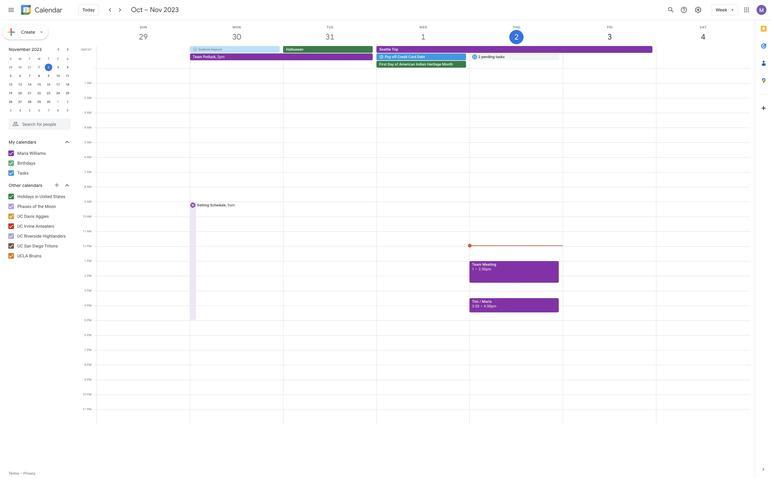 Task type: locate. For each thing, give the bounding box(es) containing it.
4 down sat
[[701, 32, 706, 42]]

1 horizontal spatial ,
[[226, 203, 227, 208]]

diego
[[32, 244, 44, 249]]

schedule
[[210, 203, 226, 208]]

8 pm from the top
[[87, 349, 92, 352]]

11 up "18"
[[66, 74, 69, 78]]

8 up 9 pm
[[84, 364, 86, 367]]

riverside
[[24, 234, 42, 239]]

2 inside december 2 "element"
[[67, 100, 69, 104]]

29 inside 'element'
[[9, 66, 12, 69]]

am up 2 am
[[87, 81, 92, 85]]

am down 4 am
[[87, 141, 92, 144]]

30 down 23 element
[[47, 100, 50, 104]]

add other calendars image
[[54, 182, 60, 188]]

1 down 12 pm
[[84, 260, 86, 263]]

4 down 3 pm
[[84, 304, 86, 308]]

submit
[[199, 47, 210, 52]]

22 element
[[35, 90, 43, 97]]

2 for 2 am
[[84, 96, 86, 100]]

team potluck , 5pm
[[193, 55, 225, 59]]

0 horizontal spatial 31
[[28, 66, 31, 69]]

9 for 9 pm
[[84, 378, 86, 382]]

s up the october 29 'element'
[[10, 57, 12, 60]]

0 vertical spatial of
[[395, 62, 399, 67]]

december 2 element
[[64, 98, 71, 106]]

10 for 10 am
[[83, 215, 86, 218]]

0 vertical spatial calendars
[[16, 140, 36, 145]]

9 up 10 pm
[[84, 378, 86, 382]]

19
[[9, 92, 12, 95]]

ucla bruins
[[17, 254, 41, 259]]

25 element
[[64, 90, 71, 97]]

4 down the 3 am
[[84, 126, 86, 129]]

1 uc from the top
[[17, 214, 23, 219]]

grid
[[79, 20, 756, 479]]

maria
[[17, 151, 28, 156], [483, 300, 492, 304]]

0 horizontal spatial maria
[[17, 151, 28, 156]]

calendars for other calendars
[[22, 183, 42, 188]]

week
[[717, 7, 728, 13]]

5 down 4 pm
[[84, 319, 86, 322]]

30 element
[[45, 98, 52, 106]]

8 for 8 am
[[84, 185, 86, 189]]

None search field
[[0, 116, 77, 130]]

, left 9am
[[226, 203, 227, 208]]

5 pm
[[84, 319, 92, 322]]

uc
[[17, 214, 23, 219], [17, 224, 23, 229], [17, 234, 23, 239], [17, 244, 23, 249]]

off
[[392, 55, 397, 59]]

december 5 element
[[26, 107, 33, 114]]

1 pm
[[84, 260, 92, 263]]

12 pm
[[83, 245, 92, 248]]

am down 9 am
[[87, 215, 92, 218]]

1 horizontal spatial 12
[[83, 245, 86, 248]]

team meeting 1 – 2:30pm
[[473, 263, 497, 272]]

11 down 10 am
[[83, 230, 86, 233]]

9 am from the top
[[87, 200, 92, 204]]

pm down 1 pm
[[87, 274, 92, 278]]

pm up 2 pm
[[87, 260, 92, 263]]

pm up 8 pm
[[87, 349, 92, 352]]

29 element
[[35, 98, 43, 106]]

calendars up maria williams
[[16, 140, 36, 145]]

phases of the moon
[[17, 204, 56, 209]]

3 down fri
[[608, 32, 612, 42]]

december 1 element
[[54, 98, 62, 106]]

3 down 26 element
[[10, 109, 12, 112]]

team inside team meeting 1 – 2:30pm
[[473, 263, 482, 267]]

7 for 7 pm
[[84, 349, 86, 352]]

10 am from the top
[[87, 215, 92, 218]]

pm down 10 pm
[[87, 408, 92, 412]]

7 am from the top
[[87, 170, 92, 174]]

6 down october 30 element
[[19, 74, 21, 78]]

mon
[[233, 25, 241, 29]]

1 vertical spatial calendars
[[22, 183, 42, 188]]

1 am from the top
[[87, 81, 92, 85]]

11 inside 'element'
[[66, 74, 69, 78]]

– left 2:30pm
[[476, 267, 478, 272]]

8 up 9 am
[[84, 185, 86, 189]]

2 horizontal spatial 30
[[232, 32, 241, 42]]

pm for 3 pm
[[87, 289, 92, 293]]

15 element
[[35, 81, 43, 88]]

today button
[[79, 2, 99, 17]]

other calendars button
[[1, 181, 77, 191]]

0 vertical spatial 30
[[232, 32, 241, 42]]

t up 2 cell
[[48, 57, 50, 60]]

pm down 4 pm
[[87, 319, 92, 322]]

0 horizontal spatial 30
[[18, 66, 22, 69]]

7 down 30 element
[[48, 109, 50, 112]]

1 vertical spatial 10
[[83, 215, 86, 218]]

1 horizontal spatial of
[[395, 62, 399, 67]]

tue 31
[[326, 25, 334, 42]]

uc for uc davis aggies
[[17, 214, 23, 219]]

pm down 2 pm
[[87, 289, 92, 293]]

9 am
[[84, 200, 92, 204]]

6 down 5 pm
[[84, 334, 86, 337]]

4 inside the sat 4
[[701, 32, 706, 42]]

pm down 9 pm
[[87, 393, 92, 397]]

row containing submit report
[[94, 46, 756, 68]]

31 down tue
[[326, 32, 334, 42]]

ucla
[[17, 254, 28, 259]]

5 for 5 pm
[[84, 319, 86, 322]]

13
[[18, 83, 22, 86]]

pm for 8 pm
[[87, 364, 92, 367]]

mon 30
[[232, 25, 241, 42]]

uc left the 'san'
[[17, 244, 23, 249]]

10 for 10 pm
[[83, 393, 86, 397]]

pm for 1 pm
[[87, 260, 92, 263]]

team down submit
[[193, 55, 202, 59]]

8 up 15
[[38, 74, 40, 78]]

6 down 5 am
[[84, 156, 86, 159]]

31 right october 30 element
[[28, 66, 31, 69]]

12 pm from the top
[[87, 408, 92, 412]]

4 inside december 4 element
[[19, 109, 21, 112]]

davis
[[24, 214, 35, 219]]

credit
[[398, 55, 408, 59]]

22
[[37, 92, 41, 95]]

am down 8 am
[[87, 200, 92, 204]]

26
[[9, 100, 12, 104]]

first day of american indian heritage month button
[[377, 61, 467, 68]]

1 pm from the top
[[87, 245, 92, 248]]

0 horizontal spatial 29
[[9, 66, 12, 69]]

10 inside row
[[56, 74, 60, 78]]

1 horizontal spatial 29
[[37, 100, 41, 104]]

8 for december 8 element
[[57, 109, 59, 112]]

31 inside grid
[[326, 32, 334, 42]]

2, today element
[[45, 64, 52, 71]]

pm down 7 pm
[[87, 364, 92, 367]]

20
[[18, 92, 22, 95]]

november
[[9, 47, 30, 52]]

14
[[28, 83, 31, 86]]

terms – privacy
[[9, 472, 35, 476]]

3
[[608, 32, 612, 42], [57, 66, 59, 69], [10, 109, 12, 112], [84, 111, 86, 114], [84, 289, 86, 293]]

1 vertical spatial 30
[[18, 66, 22, 69]]

24 element
[[54, 90, 62, 97]]

0 vertical spatial ,
[[216, 55, 217, 59]]

– down "/"
[[481, 304, 483, 309]]

10 up 17 in the top left of the page
[[56, 74, 60, 78]]

row containing 26
[[6, 98, 72, 106]]

1 vertical spatial ,
[[226, 203, 227, 208]]

8 am from the top
[[87, 185, 92, 189]]

1 left 2:30pm
[[473, 267, 475, 272]]

10 element
[[54, 72, 62, 80]]

29 down sun in the left top of the page
[[139, 32, 148, 42]]

gmt-07
[[81, 48, 92, 51]]

19 element
[[7, 90, 14, 97]]

main drawer image
[[7, 6, 15, 14]]

10 up 11 am
[[83, 215, 86, 218]]

4 uc from the top
[[17, 244, 23, 249]]

seattle trip
[[380, 47, 399, 52]]

0 vertical spatial 29
[[139, 32, 148, 42]]

0 vertical spatial 11
[[66, 74, 69, 78]]

8 down the december 1 element
[[57, 109, 59, 112]]

1 vertical spatial 2023
[[32, 47, 42, 52]]

wed
[[420, 25, 428, 29]]

2 am from the top
[[87, 96, 92, 100]]

5 down 4 am
[[84, 141, 86, 144]]

uc for uc riverside highlanders
[[17, 234, 23, 239]]

29
[[139, 32, 148, 42], [9, 66, 12, 69], [37, 100, 41, 104]]

3 am from the top
[[87, 111, 92, 114]]

settings menu image
[[695, 6, 703, 14]]

30 link
[[230, 30, 244, 44]]

9 down december 2 "element"
[[67, 109, 69, 112]]

0 horizontal spatial ,
[[216, 55, 217, 59]]

seattle
[[380, 47, 391, 52]]

29 down 22 element
[[37, 100, 41, 104]]

25
[[66, 92, 69, 95]]

1 inside team meeting 1 – 2:30pm
[[473, 267, 475, 272]]

4 down 27 element
[[19, 109, 21, 112]]

am for 10 am
[[87, 215, 92, 218]]

team up 2:30pm
[[473, 263, 482, 267]]

6 pm from the top
[[87, 319, 92, 322]]

uc san diego tritons
[[17, 244, 58, 249]]

5pm
[[218, 55, 225, 59]]

9 up 10 am
[[84, 200, 86, 204]]

0 vertical spatial maria
[[17, 151, 28, 156]]

1 horizontal spatial s
[[67, 57, 69, 60]]

7 for 7 am
[[84, 170, 86, 174]]

1 vertical spatial 29
[[9, 66, 12, 69]]

halloween button
[[284, 46, 373, 53]]

2
[[515, 32, 519, 42], [479, 55, 481, 59], [48, 66, 50, 69], [84, 96, 86, 100], [67, 100, 69, 104], [84, 274, 86, 278]]

am for 8 am
[[87, 185, 92, 189]]

1 vertical spatial of
[[33, 204, 37, 209]]

2 vertical spatial 11
[[83, 408, 86, 412]]

pm down 3 pm
[[87, 304, 92, 308]]

sat
[[701, 25, 708, 29]]

pm down 5 pm
[[87, 334, 92, 337]]

20 element
[[16, 90, 24, 97]]

cell containing submit report
[[190, 46, 377, 68]]

row group
[[6, 63, 72, 115]]

2 am
[[84, 96, 92, 100]]

0 vertical spatial 31
[[326, 32, 334, 42]]

3 down 2 pm
[[84, 289, 86, 293]]

s
[[10, 57, 12, 60], [67, 57, 69, 60]]

my
[[9, 140, 15, 145]]

tab list
[[756, 20, 773, 461]]

1 vertical spatial team
[[473, 263, 482, 267]]

pm for 12 pm
[[87, 245, 92, 248]]

1 horizontal spatial maria
[[483, 300, 492, 304]]

terms
[[9, 472, 19, 476]]

12 down 11 am
[[83, 245, 86, 248]]

29 link
[[136, 30, 151, 44]]

row
[[94, 46, 756, 68], [6, 54, 72, 63], [6, 63, 72, 72], [94, 68, 751, 425], [6, 72, 72, 80], [6, 80, 72, 89], [6, 89, 72, 98], [6, 98, 72, 106], [6, 106, 72, 115]]

card
[[409, 55, 417, 59]]

of inside button
[[395, 62, 399, 67]]

am down 7 am
[[87, 185, 92, 189]]

october 29 element
[[7, 64, 14, 71]]

4
[[701, 32, 706, 42], [67, 66, 69, 69], [19, 109, 21, 112], [84, 126, 86, 129], [84, 304, 86, 308]]

1 horizontal spatial 30
[[47, 100, 50, 104]]

am up 12 pm
[[87, 230, 92, 233]]

4 am from the top
[[87, 126, 92, 129]]

0 vertical spatial 10
[[56, 74, 60, 78]]

2 vertical spatial 10
[[83, 393, 86, 397]]

tasks
[[496, 55, 505, 59]]

pm for 11 pm
[[87, 408, 92, 412]]

1 horizontal spatial t
[[48, 57, 50, 60]]

16
[[47, 83, 50, 86]]

0 horizontal spatial of
[[33, 204, 37, 209]]

cell containing team meeting
[[468, 68, 564, 425]]

30 inside october 30 element
[[18, 66, 22, 69]]

oct – nov 2023
[[131, 6, 179, 14]]

s right f
[[67, 57, 69, 60]]

11 for 11 pm
[[83, 408, 86, 412]]

10
[[56, 74, 60, 78], [83, 215, 86, 218], [83, 393, 86, 397]]

21 element
[[26, 90, 33, 97]]

1 horizontal spatial 31
[[326, 32, 334, 42]]

sun
[[140, 25, 147, 29]]

10 pm from the top
[[87, 378, 92, 382]]

12 inside row
[[9, 83, 12, 86]]

0 horizontal spatial team
[[193, 55, 202, 59]]

t up october 31 element
[[29, 57, 31, 60]]

0 vertical spatial team
[[193, 55, 202, 59]]

30 inside mon 30
[[232, 32, 241, 42]]

30 down m
[[18, 66, 22, 69]]

7 down '6 am'
[[84, 170, 86, 174]]

11 down 10 pm
[[83, 408, 86, 412]]

am for 4 am
[[87, 126, 92, 129]]

3 uc from the top
[[17, 234, 23, 239]]

2 inside 2, today element
[[48, 66, 50, 69]]

am down 2 am
[[87, 111, 92, 114]]

am for 5 am
[[87, 141, 92, 144]]

of right day
[[395, 62, 399, 67]]

am for 3 am
[[87, 111, 92, 114]]

2 pm from the top
[[87, 260, 92, 263]]

2 inside 2 pending tasks button
[[479, 55, 481, 59]]

2 uc from the top
[[17, 224, 23, 229]]

12 up 19
[[9, 83, 12, 86]]

0 horizontal spatial 12
[[9, 83, 12, 86]]

of left the
[[33, 204, 37, 209]]

14 element
[[26, 81, 33, 88]]

6 for 6 am
[[84, 156, 86, 159]]

row containing 29
[[6, 63, 72, 72]]

0 horizontal spatial t
[[29, 57, 31, 60]]

3 down f
[[57, 66, 59, 69]]

29 left october 30 element
[[9, 66, 12, 69]]

2 s from the left
[[67, 57, 69, 60]]

30 inside 30 element
[[47, 100, 50, 104]]

1 vertical spatial 12
[[83, 245, 86, 248]]

16 element
[[45, 81, 52, 88]]

3 am
[[84, 111, 92, 114]]

w
[[38, 57, 40, 60]]

6 down 29 element
[[38, 109, 40, 112]]

cell
[[97, 46, 190, 68], [190, 46, 377, 68], [377, 46, 657, 68], [564, 46, 657, 68], [657, 46, 750, 68], [97, 68, 190, 425], [190, 68, 284, 425], [284, 68, 377, 425], [377, 68, 470, 425], [468, 68, 564, 425], [564, 68, 657, 425], [657, 68, 751, 425]]

9 inside "december 9" element
[[67, 109, 69, 112]]

10 up 11 pm
[[83, 393, 86, 397]]

27 element
[[16, 98, 24, 106]]

1 horizontal spatial team
[[473, 263, 482, 267]]

maria up '4:30pm'
[[483, 300, 492, 304]]

pm for 2 pm
[[87, 274, 92, 278]]

pm down 8 pm
[[87, 378, 92, 382]]

10 for 10
[[56, 74, 60, 78]]

am down '6 am'
[[87, 170, 92, 174]]

2 vertical spatial 29
[[37, 100, 41, 104]]

26 element
[[7, 98, 14, 106]]

11 pm from the top
[[87, 393, 92, 397]]

am down 5 am
[[87, 156, 92, 159]]

7 for december 7 element
[[48, 109, 50, 112]]

2023 up w
[[32, 47, 42, 52]]

7 pm from the top
[[87, 334, 92, 337]]

tim
[[473, 300, 479, 304]]

3 pm from the top
[[87, 274, 92, 278]]

5 pm from the top
[[87, 304, 92, 308]]

calendar heading
[[33, 6, 62, 14]]

5 down 28 element
[[29, 109, 31, 112]]

4 pm from the top
[[87, 289, 92, 293]]

1 vertical spatial maria
[[483, 300, 492, 304]]

am for 11 am
[[87, 230, 92, 233]]

cell containing setting schedule
[[190, 68, 284, 425]]

uc left the riverside
[[17, 234, 23, 239]]

uc left irvine
[[17, 224, 23, 229]]

am down "1 am"
[[87, 96, 92, 100]]

3:30
[[473, 304, 480, 309]]

3 down 2 am
[[84, 111, 86, 114]]

4 for december 4 element
[[19, 109, 21, 112]]

f
[[57, 57, 59, 60]]

gmt-
[[81, 48, 88, 51]]

– inside tim / maria 3:30 – 4:30pm
[[481, 304, 483, 309]]

pm up 1 pm
[[87, 245, 92, 248]]

7
[[29, 74, 31, 78], [48, 109, 50, 112], [84, 170, 86, 174], [84, 349, 86, 352]]

october 31 element
[[26, 64, 33, 71]]

5 for december 5 element
[[29, 109, 31, 112]]

nov
[[150, 6, 162, 14]]

11 am from the top
[[87, 230, 92, 233]]

9 for 9 am
[[84, 200, 86, 204]]

– right oct at left
[[144, 6, 148, 14]]

pm
[[87, 245, 92, 248], [87, 260, 92, 263], [87, 274, 92, 278], [87, 289, 92, 293], [87, 304, 92, 308], [87, 319, 92, 322], [87, 334, 92, 337], [87, 349, 92, 352], [87, 364, 92, 367], [87, 378, 92, 382], [87, 393, 92, 397], [87, 408, 92, 412]]

december 6 element
[[35, 107, 43, 114]]

,
[[216, 55, 217, 59], [226, 203, 227, 208]]

6 am from the top
[[87, 156, 92, 159]]

maria inside tim / maria 3:30 – 4:30pm
[[483, 300, 492, 304]]

1 down "wed"
[[421, 32, 426, 42]]

2 link
[[510, 30, 524, 44]]

2 for 2 pm
[[84, 274, 86, 278]]

0 horizontal spatial 2023
[[32, 47, 42, 52]]

2023 right nov on the top of page
[[164, 6, 179, 14]]

0 vertical spatial 12
[[9, 83, 12, 86]]

8 inside december 8 element
[[57, 109, 59, 112]]

9 pm from the top
[[87, 364, 92, 367]]

2 vertical spatial 30
[[47, 100, 50, 104]]

30 down "mon"
[[232, 32, 241, 42]]

am up 5 am
[[87, 126, 92, 129]]

pending
[[482, 55, 495, 59]]

1 vertical spatial 31
[[28, 66, 31, 69]]

1 horizontal spatial 2023
[[164, 6, 179, 14]]

uc left davis
[[17, 214, 23, 219]]

uc for uc san diego tritons
[[17, 244, 23, 249]]

oct
[[131, 6, 143, 14]]

1 t from the left
[[29, 57, 31, 60]]

am
[[87, 81, 92, 85], [87, 96, 92, 100], [87, 111, 92, 114], [87, 126, 92, 129], [87, 141, 92, 144], [87, 156, 92, 159], [87, 170, 92, 174], [87, 185, 92, 189], [87, 200, 92, 204], [87, 215, 92, 218], [87, 230, 92, 233]]

31 inside row
[[28, 66, 31, 69]]

7 up 8 pm
[[84, 349, 86, 352]]

23
[[47, 92, 50, 95]]

5 am from the top
[[87, 141, 92, 144]]

, left 5pm
[[216, 55, 217, 59]]

2 horizontal spatial 29
[[139, 32, 148, 42]]

1 vertical spatial 11
[[83, 230, 86, 233]]

2 for december 2 "element"
[[67, 100, 69, 104]]

maria up birthdays
[[17, 151, 28, 156]]

calendars up the in
[[22, 183, 42, 188]]

0 horizontal spatial s
[[10, 57, 12, 60]]



Task type: describe. For each thing, give the bounding box(es) containing it.
calendar element
[[20, 4, 62, 17]]

day
[[388, 62, 394, 67]]

indian
[[416, 62, 427, 67]]

27
[[18, 100, 22, 104]]

1 s from the left
[[10, 57, 12, 60]]

phases
[[17, 204, 32, 209]]

maria williams
[[17, 151, 46, 156]]

/
[[480, 300, 482, 304]]

heritage
[[428, 62, 442, 67]]

row containing 19
[[6, 89, 72, 98]]

18
[[66, 83, 69, 86]]

4 am
[[84, 126, 92, 129]]

highlanders
[[43, 234, 66, 239]]

1 inside wed 1
[[421, 32, 426, 42]]

2 pending tasks
[[479, 55, 505, 59]]

23 element
[[45, 90, 52, 97]]

maria inside the 'my calendars' list
[[17, 151, 28, 156]]

trip
[[392, 47, 399, 52]]

30 for october 30 element
[[18, 66, 22, 69]]

setting
[[197, 203, 209, 208]]

2 for 2, today element
[[48, 66, 50, 69]]

pm for 7 pm
[[87, 349, 92, 352]]

1 down w
[[38, 66, 40, 69]]

07
[[88, 48, 92, 51]]

uc irvine anteaters
[[17, 224, 54, 229]]

december 4 element
[[16, 107, 24, 114]]

2 cell
[[44, 63, 53, 72]]

4 up 11 'element'
[[67, 66, 69, 69]]

december 9 element
[[64, 107, 71, 114]]

grid containing 29
[[79, 20, 756, 479]]

2 t from the left
[[48, 57, 50, 60]]

pm for 10 pm
[[87, 393, 92, 397]]

privacy link
[[23, 472, 35, 476]]

states
[[53, 194, 65, 199]]

williams
[[29, 151, 46, 156]]

8 am
[[84, 185, 92, 189]]

month
[[443, 62, 453, 67]]

other calendars
[[9, 183, 42, 188]]

row containing 12
[[6, 80, 72, 89]]

6 am
[[84, 156, 92, 159]]

december 7 element
[[45, 107, 52, 114]]

thu
[[514, 25, 521, 29]]

my calendars
[[9, 140, 36, 145]]

create button
[[2, 25, 48, 40]]

5 am
[[84, 141, 92, 144]]

row group containing 29
[[6, 63, 72, 115]]

4 pm
[[84, 304, 92, 308]]

11 element
[[64, 72, 71, 80]]

am for 1 am
[[87, 81, 92, 85]]

thu 2
[[514, 25, 521, 42]]

Search for people text field
[[12, 119, 67, 130]]

1 down 24 element
[[57, 100, 59, 104]]

halloween
[[286, 47, 304, 52]]

team for team meeting 1 – 2:30pm
[[473, 263, 482, 267]]

seattle trip button
[[377, 46, 653, 53]]

5 for 5 am
[[84, 141, 86, 144]]

debt
[[418, 55, 425, 59]]

san
[[24, 244, 31, 249]]

11 am
[[83, 230, 92, 233]]

3 for 3 am
[[84, 111, 86, 114]]

sat 4
[[701, 25, 708, 42]]

9 for "december 9" element
[[67, 109, 69, 112]]

11 pm
[[83, 408, 92, 412]]

bruins
[[29, 254, 41, 259]]

18 element
[[64, 81, 71, 88]]

am for 9 am
[[87, 200, 92, 204]]

row containing setting schedule
[[94, 68, 751, 425]]

pm for 9 pm
[[87, 378, 92, 382]]

fri
[[608, 25, 614, 29]]

4 for 4 am
[[84, 126, 86, 129]]

17
[[56, 83, 60, 86]]

30 for 30 element
[[47, 100, 50, 104]]

october 30 element
[[16, 64, 24, 71]]

7 down october 31 element
[[29, 74, 31, 78]]

week button
[[713, 2, 739, 17]]

7 pm
[[84, 349, 92, 352]]

first day of american indian heritage month
[[380, 62, 453, 67]]

1 up 2 am
[[84, 81, 86, 85]]

9am
[[228, 203, 235, 208]]

today
[[83, 7, 95, 13]]

10 am
[[83, 215, 92, 218]]

10 pm
[[83, 393, 92, 397]]

2 pending tasks button
[[470, 54, 560, 60]]

privacy
[[23, 472, 35, 476]]

uc davis aggies
[[17, 214, 49, 219]]

fri 3
[[608, 25, 614, 42]]

pay
[[385, 55, 391, 59]]

5 down the october 29 'element'
[[10, 74, 12, 78]]

other calendars list
[[1, 192, 77, 261]]

3 link
[[603, 30, 618, 44]]

submit report button
[[190, 46, 280, 53]]

of inside other calendars list
[[33, 204, 37, 209]]

17 element
[[54, 81, 62, 88]]

calendar
[[35, 6, 62, 14]]

pay off credit card debt button
[[377, 54, 467, 60]]

– right terms
[[20, 472, 22, 476]]

row containing s
[[6, 54, 72, 63]]

12 for 12
[[9, 83, 12, 86]]

6 for december 6 element
[[38, 109, 40, 112]]

my calendars button
[[1, 137, 77, 147]]

row containing 5
[[6, 72, 72, 80]]

2:30pm
[[479, 267, 492, 272]]

pm for 5 pm
[[87, 319, 92, 322]]

tue
[[327, 25, 334, 29]]

am for 7 am
[[87, 170, 92, 174]]

3 inside fri 3
[[608, 32, 612, 42]]

4 for 4 pm
[[84, 304, 86, 308]]

american
[[400, 62, 415, 67]]

12 for 12 pm
[[83, 245, 86, 248]]

cell containing seattle trip
[[377, 46, 657, 68]]

aggies
[[36, 214, 49, 219]]

, for potluck
[[216, 55, 217, 59]]

0 vertical spatial 2023
[[164, 6, 179, 14]]

4 link
[[697, 30, 711, 44]]

birthdays
[[17, 161, 36, 166]]

team for team potluck , 5pm
[[193, 55, 202, 59]]

row containing 3
[[6, 106, 72, 115]]

holidays
[[17, 194, 34, 199]]

2 pm
[[84, 274, 92, 278]]

am for 2 am
[[87, 96, 92, 100]]

moon
[[45, 204, 56, 209]]

12 element
[[7, 81, 14, 88]]

united
[[40, 194, 52, 199]]

pm for 4 pm
[[87, 304, 92, 308]]

my calendars list
[[1, 149, 77, 178]]

tim / maria 3:30 – 4:30pm
[[473, 300, 497, 309]]

2 inside thu 2
[[515, 32, 519, 42]]

1 link
[[417, 30, 431, 44]]

29 for the october 29 'element'
[[9, 66, 12, 69]]

29 for 29 element
[[37, 100, 41, 104]]

calendars for my calendars
[[16, 140, 36, 145]]

11 for 11 am
[[83, 230, 86, 233]]

am for 6 am
[[87, 156, 92, 159]]

3 for 3 pm
[[84, 289, 86, 293]]

28
[[28, 100, 31, 104]]

3 pm
[[84, 289, 92, 293]]

pay off credit card debt
[[385, 55, 425, 59]]

29 inside grid
[[139, 32, 148, 42]]

2 for 2 pending tasks
[[479, 55, 481, 59]]

11 for 11
[[66, 74, 69, 78]]

december 8 element
[[54, 107, 62, 114]]

pm for 6 pm
[[87, 334, 92, 337]]

december 3 element
[[7, 107, 14, 114]]

13 element
[[16, 81, 24, 88]]

9 down 2, today element
[[48, 74, 50, 78]]

31 link
[[323, 30, 337, 44]]

uc for uc irvine anteaters
[[17, 224, 23, 229]]

21
[[28, 92, 31, 95]]

3 for december 3 element
[[10, 109, 12, 112]]

other
[[9, 183, 21, 188]]

28 element
[[26, 98, 33, 106]]

, for schedule
[[226, 203, 227, 208]]

6 for 6 pm
[[84, 334, 86, 337]]

first
[[380, 62, 387, 67]]

– inside team meeting 1 – 2:30pm
[[476, 267, 478, 272]]

m
[[19, 57, 21, 60]]

november 2023 grid
[[6, 54, 72, 115]]

8 for 8 pm
[[84, 364, 86, 367]]



Task type: vqa. For each thing, say whether or not it's contained in the screenshot.
"time"
no



